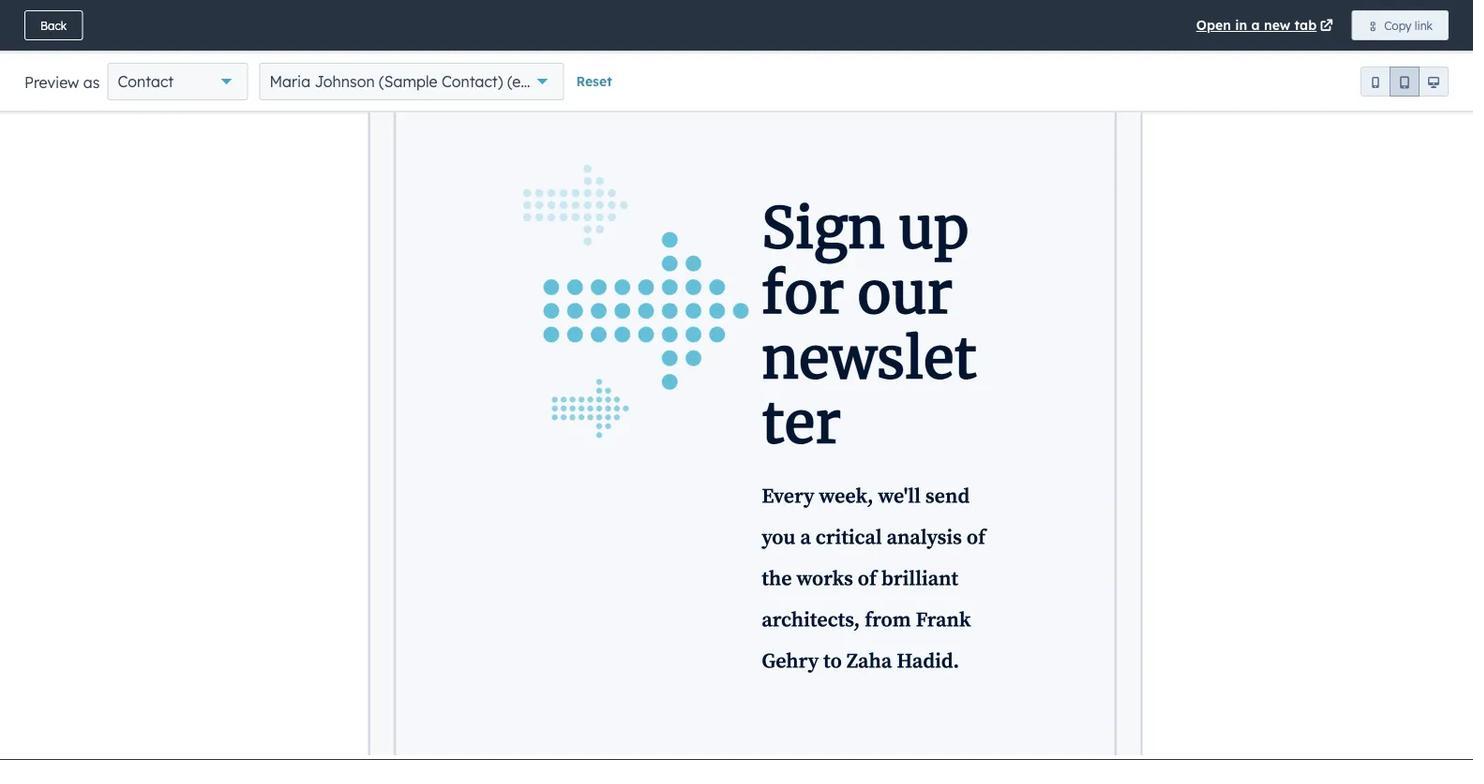 Task type: locate. For each thing, give the bounding box(es) containing it.
rich text
[[136, 117, 188, 131]]

preview for preview
[[1294, 19, 1335, 33]]

tab
[[1295, 17, 1317, 33]]

settings button
[[1303, 60, 1388, 92]]

group down the publish group
[[1361, 67, 1449, 97]]

preview
[[1294, 19, 1335, 33], [24, 73, 79, 92]]

publish button
[[1362, 11, 1431, 41]]

maria johnson (sample contact) (emailmaria@hubspot.com)
[[270, 72, 705, 91]]

link
[[1415, 18, 1433, 32]]

johnson
[[315, 72, 375, 91]]

tab panel
[[49, 231, 405, 760]]

maria johnson (sample contact) (emailmaria@hubspot.com) button
[[259, 63, 705, 100]]

a
[[1252, 17, 1260, 33]]

group
[[1396, 60, 1455, 92], [1361, 67, 1449, 97]]

back
[[40, 18, 67, 32]]

1 vertical spatial preview
[[24, 73, 79, 92]]

group down link
[[1396, 60, 1455, 92]]

(sample
[[379, 72, 438, 91]]

open
[[1197, 17, 1232, 33]]

exit
[[25, 19, 45, 33]]

back button
[[24, 10, 83, 40]]

reset
[[576, 73, 612, 90]]

exit link
[[9, 11, 61, 41]]

tab list
[[49, 185, 405, 231]]

status
[[71, 322, 375, 367]]

preview for preview as
[[24, 73, 79, 92]]

link opens in a new window image
[[1321, 20, 1334, 33], [1321, 20, 1334, 33]]

0 vertical spatial preview
[[1294, 19, 1335, 33]]

preview as
[[24, 73, 100, 92]]

preview inside button
[[1294, 19, 1335, 33]]

close image
[[371, 123, 382, 134]]

in
[[1236, 17, 1248, 33]]

0 horizontal spatial preview
[[24, 73, 79, 92]]

contents button
[[68, 117, 118, 131]]

preview right the 'new'
[[1294, 19, 1335, 33]]

rich text button
[[118, 117, 188, 131]]

preview left as
[[24, 73, 79, 92]]

text
[[164, 117, 188, 131]]

1 horizontal spatial preview
[[1294, 19, 1335, 33]]

new
[[1264, 17, 1291, 33]]

navigation
[[49, 100, 405, 134]]



Task type: describe. For each thing, give the bounding box(es) containing it.
autosaved button
[[1197, 15, 1266, 38]]

copy link button
[[1352, 10, 1449, 40]]

open in a new tab link
[[1197, 14, 1337, 37]]

(emailmaria@hubspot.com)
[[507, 72, 705, 91]]

publish
[[1378, 19, 1415, 33]]

reset button
[[564, 63, 624, 100]]

maria
[[270, 72, 311, 91]]

settings
[[1329, 68, 1380, 84]]

rich
[[136, 117, 161, 131]]

contact
[[118, 72, 174, 91]]

autosaved
[[1197, 18, 1266, 34]]

contact button
[[107, 63, 248, 100]]

contact)
[[442, 72, 503, 91]]

preview button
[[1278, 11, 1350, 41]]

open in a new tab
[[1197, 17, 1317, 33]]

as
[[83, 73, 100, 92]]

copy link
[[1385, 18, 1433, 32]]

publish group
[[1362, 11, 1455, 41]]

copy
[[1385, 18, 1412, 32]]

navigation containing contents
[[49, 100, 405, 134]]

contents
[[68, 117, 118, 131]]



Task type: vqa. For each thing, say whether or not it's contained in the screenshot.
the Settings image
no



